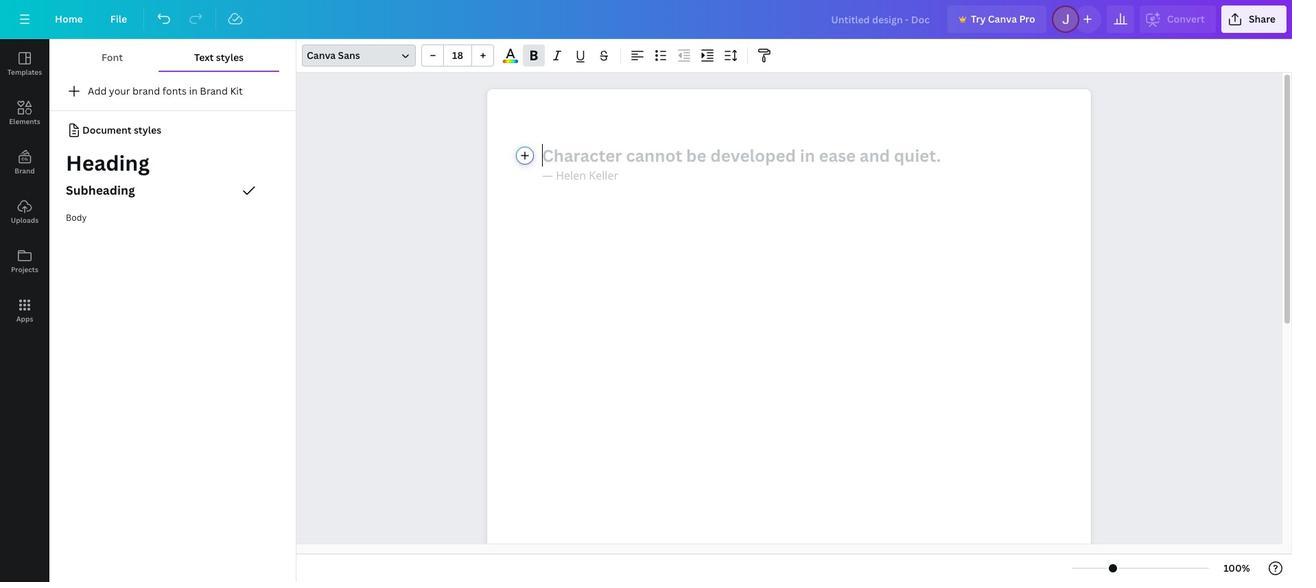Task type: locate. For each thing, give the bounding box(es) containing it.
body button
[[49, 204, 296, 232]]

brand right in
[[200, 84, 228, 97]]

Design title text field
[[820, 5, 942, 33]]

group
[[421, 45, 494, 67]]

1 vertical spatial canva
[[307, 49, 336, 62]]

file
[[110, 12, 127, 25]]

0 horizontal spatial brand
[[15, 166, 35, 176]]

1 vertical spatial brand
[[15, 166, 35, 176]]

try canva pro button
[[948, 5, 1046, 33]]

styles right "text"
[[216, 51, 244, 64]]

add
[[88, 84, 107, 97]]

styles down brand
[[134, 124, 161, 137]]

uploads button
[[0, 187, 49, 237]]

convert button
[[1140, 5, 1216, 33]]

subheading button
[[49, 177, 296, 204]]

text
[[194, 51, 214, 64]]

0 vertical spatial canva
[[988, 12, 1017, 25]]

brand inside "button"
[[200, 84, 228, 97]]

subheading
[[66, 182, 135, 198]]

font
[[102, 51, 123, 64]]

templates
[[7, 67, 42, 77]]

brand
[[200, 84, 228, 97], [15, 166, 35, 176]]

pro
[[1019, 12, 1035, 25]]

home link
[[44, 5, 94, 33]]

brand inside button
[[15, 166, 35, 176]]

1 horizontal spatial canva
[[988, 12, 1017, 25]]

color range image
[[503, 60, 518, 63]]

apps
[[16, 314, 33, 324]]

brand up uploads button
[[15, 166, 35, 176]]

0 horizontal spatial canva
[[307, 49, 336, 62]]

projects button
[[0, 237, 49, 286]]

None text field
[[487, 89, 1091, 583]]

1 horizontal spatial styles
[[216, 51, 244, 64]]

elements button
[[0, 89, 49, 138]]

styles inside button
[[216, 51, 244, 64]]

add your brand fonts in brand kit
[[88, 84, 243, 97]]

1 vertical spatial styles
[[134, 124, 161, 137]]

projects
[[11, 265, 38, 274]]

canva left sans
[[307, 49, 336, 62]]

brand button
[[0, 138, 49, 187]]

home
[[55, 12, 83, 25]]

canva inside "popup button"
[[307, 49, 336, 62]]

0 horizontal spatial styles
[[134, 124, 161, 137]]

1 horizontal spatial brand
[[200, 84, 228, 97]]

canva right 'try'
[[988, 12, 1017, 25]]

brand
[[133, 84, 160, 97]]

add your brand fonts in brand kit button
[[49, 78, 296, 105]]

font button
[[66, 45, 159, 71]]

0 vertical spatial styles
[[216, 51, 244, 64]]

canva sans
[[307, 49, 360, 62]]

styles
[[216, 51, 244, 64], [134, 124, 161, 137]]

canva inside button
[[988, 12, 1017, 25]]

your
[[109, 84, 130, 97]]

sans
[[338, 49, 360, 62]]

0 vertical spatial brand
[[200, 84, 228, 97]]

100%
[[1224, 562, 1250, 575]]

share
[[1249, 12, 1276, 25]]

canva
[[988, 12, 1017, 25], [307, 49, 336, 62]]

share button
[[1221, 5, 1287, 33]]



Task type: describe. For each thing, give the bounding box(es) containing it.
uploads
[[11, 215, 39, 225]]

canva sans button
[[302, 45, 416, 67]]

try
[[971, 12, 986, 25]]

try canva pro
[[971, 12, 1035, 25]]

text styles
[[194, 51, 244, 64]]

apps button
[[0, 286, 49, 336]]

styles for document styles
[[134, 124, 161, 137]]

convert
[[1167, 12, 1205, 25]]

heading
[[66, 149, 150, 177]]

file button
[[99, 5, 138, 33]]

– – number field
[[448, 49, 467, 62]]

styles for text styles
[[216, 51, 244, 64]]

side panel tab list
[[0, 39, 49, 336]]

body
[[66, 212, 87, 224]]

heading button
[[49, 147, 296, 180]]

text styles button
[[159, 45, 279, 71]]

templates button
[[0, 39, 49, 89]]

fonts
[[162, 84, 187, 97]]

in
[[189, 84, 198, 97]]

kit
[[230, 84, 243, 97]]

document
[[82, 124, 131, 137]]

main menu bar
[[0, 0, 1292, 39]]

document styles
[[82, 124, 161, 137]]

100% button
[[1215, 558, 1259, 580]]

elements
[[9, 117, 40, 126]]



Task type: vqa. For each thing, say whether or not it's contained in the screenshot.
"Body" button
yes



